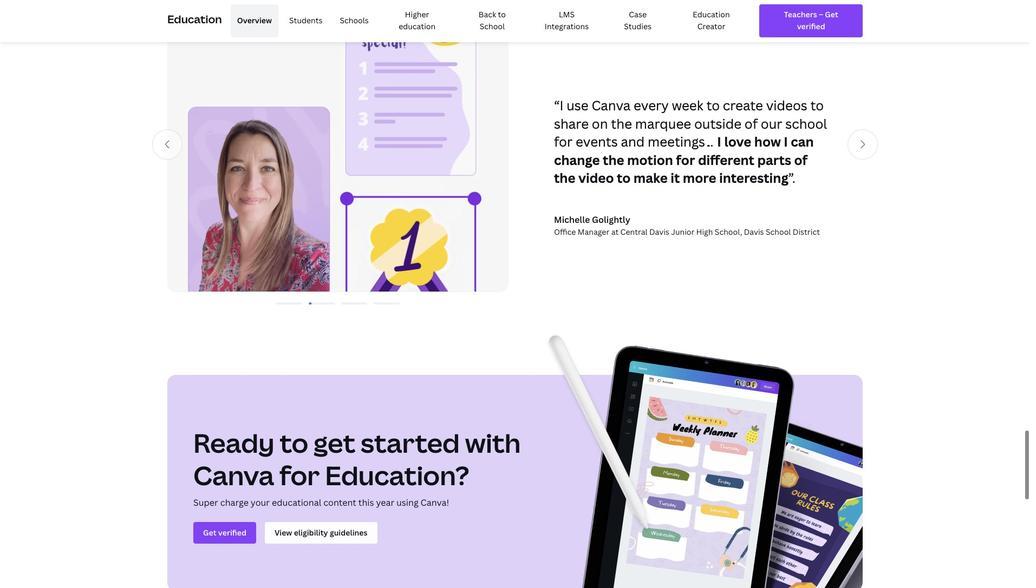 Task type: locate. For each thing, give the bounding box(es) containing it.
i love how i can change the motion for different parts of the video to make it more interesting
[[554, 133, 814, 187]]

".
[[789, 169, 796, 187]]

overview
[[237, 15, 272, 26]]

menu bar containing higher education
[[226, 4, 751, 37]]

0 horizontal spatial canva
[[193, 458, 274, 493]]

1 vertical spatial the
[[603, 151, 625, 169]]

educational
[[272, 497, 321, 509]]

to right 'back'
[[498, 9, 506, 20]]

interesting
[[720, 169, 789, 187]]

videos
[[767, 96, 808, 114]]

education?
[[325, 458, 470, 493]]

the down events
[[603, 151, 625, 169]]

menu bar inside education element
[[226, 4, 751, 37]]

golightly
[[592, 214, 631, 226]]

to left make
[[617, 169, 631, 187]]

change
[[554, 151, 600, 169]]

create
[[723, 96, 763, 114]]

0 horizontal spatial for
[[280, 458, 320, 493]]

1 horizontal spatial education
[[693, 9, 730, 20]]

1 horizontal spatial school
[[766, 227, 791, 237]]

for up educational
[[280, 458, 320, 493]]

1 horizontal spatial of
[[795, 151, 808, 169]]

school down 'back'
[[480, 21, 505, 32]]

i left can
[[784, 133, 788, 151]]

studies
[[624, 21, 652, 32]]

1 vertical spatial canva
[[193, 458, 274, 493]]

high
[[697, 227, 713, 237]]

education
[[693, 9, 730, 20], [167, 12, 222, 27]]

the up and at the top right of the page
[[611, 115, 632, 133]]

canva inside ready to get started with canva for education? super charge your educational content this year using canva!
[[193, 458, 274, 493]]

1 vertical spatial of
[[795, 151, 808, 169]]

i down outside
[[718, 133, 722, 151]]

students
[[289, 15, 323, 26]]

case studies link
[[608, 4, 668, 37]]

marquee
[[635, 115, 691, 133]]

0 horizontal spatial davis
[[650, 227, 670, 237]]

of down the create
[[745, 115, 758, 133]]

i
[[718, 133, 722, 151], [784, 133, 788, 151]]

menu bar
[[226, 4, 751, 37]]

2 davis from the left
[[744, 227, 764, 237]]

school,
[[715, 227, 743, 237]]

2 i from the left
[[784, 133, 788, 151]]

schools
[[340, 15, 369, 26]]

canva inside "i use canva every week to create videos to share on the marquee outside of our school for events and meetings…
[[592, 96, 631, 114]]

love
[[725, 133, 752, 151]]

education for education
[[167, 12, 222, 27]]

school left district
[[766, 227, 791, 237]]

canva
[[592, 96, 631, 114], [193, 458, 274, 493]]

1 vertical spatial school
[[766, 227, 791, 237]]

for down the meetings…
[[676, 151, 695, 169]]

the down change on the right of the page
[[554, 169, 576, 187]]

canva!
[[421, 497, 449, 509]]

2 horizontal spatial for
[[676, 151, 695, 169]]

lms integrations
[[545, 9, 589, 32]]

0 vertical spatial canva
[[592, 96, 631, 114]]

2 vertical spatial the
[[554, 169, 576, 187]]

davis
[[650, 227, 670, 237], [744, 227, 764, 237]]

0 horizontal spatial i
[[718, 133, 722, 151]]

0 vertical spatial of
[[745, 115, 758, 133]]

davis left junior
[[650, 227, 670, 237]]

1 horizontal spatial davis
[[744, 227, 764, 237]]

office
[[554, 227, 576, 237]]

get
[[314, 426, 356, 461]]

0 horizontal spatial of
[[745, 115, 758, 133]]

1 horizontal spatial i
[[784, 133, 788, 151]]

of down can
[[795, 151, 808, 169]]

canva up 'on'
[[592, 96, 631, 114]]

integrations
[[545, 21, 589, 32]]

to left get
[[280, 426, 308, 461]]

davis right school,
[[744, 227, 764, 237]]

our
[[761, 115, 783, 133]]

how
[[755, 133, 781, 151]]

ready to get started with canva for education? super charge your educational content this year using canva!
[[193, 426, 521, 509]]

0 vertical spatial the
[[611, 115, 632, 133]]

schools link
[[333, 4, 375, 37]]

to
[[498, 9, 506, 20], [707, 96, 720, 114], [811, 96, 824, 114], [617, 169, 631, 187], [280, 426, 308, 461]]

video
[[579, 169, 614, 187]]

higher education link
[[380, 4, 455, 37]]

it
[[671, 169, 680, 187]]

1 horizontal spatial for
[[554, 133, 573, 151]]

of
[[745, 115, 758, 133], [795, 151, 808, 169]]

for down share
[[554, 133, 573, 151]]

education element
[[167, 0, 863, 42]]

different
[[698, 151, 755, 169]]

started
[[361, 426, 460, 461]]

school
[[480, 21, 505, 32], [766, 227, 791, 237]]

1 horizontal spatial canva
[[592, 96, 631, 114]]

can
[[791, 133, 814, 151]]

education creator link
[[672, 4, 751, 37]]

0 vertical spatial school
[[480, 21, 505, 32]]

central
[[621, 227, 648, 237]]

0 horizontal spatial school
[[480, 21, 505, 32]]

canva up the charge
[[193, 458, 274, 493]]

to up 'school'
[[811, 96, 824, 114]]

motion
[[628, 151, 673, 169]]

meetings…
[[648, 133, 714, 151]]

for
[[554, 133, 573, 151], [676, 151, 695, 169], [280, 458, 320, 493]]

0 horizontal spatial education
[[167, 12, 222, 27]]

the
[[611, 115, 632, 133], [603, 151, 625, 169], [554, 169, 576, 187]]



Task type: vqa. For each thing, say whether or not it's contained in the screenshot.
& corresponding to Login
no



Task type: describe. For each thing, give the bounding box(es) containing it.
higher
[[405, 9, 429, 20]]

school
[[786, 115, 828, 133]]

overview link
[[231, 4, 279, 37]]

content
[[324, 497, 357, 509]]

education for education creator
[[693, 9, 730, 20]]

case studies
[[624, 9, 652, 32]]

junior
[[671, 227, 695, 237]]

district
[[793, 227, 820, 237]]

more
[[683, 169, 717, 187]]

students link
[[283, 4, 329, 37]]

every
[[634, 96, 669, 114]]

at
[[612, 227, 619, 237]]

for inside ready to get started with canva for education? super charge your educational content this year using canva!
[[280, 458, 320, 493]]

and
[[621, 133, 645, 151]]

teachers – get verified image
[[770, 9, 853, 33]]

week
[[672, 96, 704, 114]]

parts
[[758, 151, 792, 169]]

super
[[193, 497, 218, 509]]

case
[[629, 9, 647, 20]]

education creator
[[693, 9, 730, 32]]

creator
[[698, 21, 726, 32]]

charge
[[220, 497, 249, 509]]

of inside "i use canva every week to create videos to share on the marquee outside of our school for events and meetings…
[[745, 115, 758, 133]]

make
[[634, 169, 668, 187]]

to inside "back to school"
[[498, 9, 506, 20]]

for inside "i use canva every week to create videos to share on the marquee outside of our school for events and meetings…
[[554, 133, 573, 151]]

back
[[479, 9, 496, 20]]

for inside i love how i can change the motion for different parts of the video to make it more interesting
[[676, 151, 695, 169]]

school inside "back to school"
[[480, 21, 505, 32]]

events
[[576, 133, 618, 151]]

share
[[554, 115, 589, 133]]

the inside "i use canva every week to create videos to share on the marquee outside of our school for events and meetings…
[[611, 115, 632, 133]]

education
[[399, 21, 436, 32]]

with
[[465, 426, 521, 461]]

1 davis from the left
[[650, 227, 670, 237]]

school inside the michelle golightly office manager at central davis junior high school, davis school district
[[766, 227, 791, 237]]

1 i from the left
[[718, 133, 722, 151]]

use
[[567, 96, 589, 114]]

back to school link
[[459, 4, 526, 37]]

outside
[[695, 115, 742, 133]]

michelle
[[554, 214, 590, 226]]

michelle golightly portrait image
[[167, 4, 509, 293]]

on
[[592, 115, 608, 133]]

back to school
[[479, 9, 506, 32]]

of inside i love how i can change the motion for different parts of the video to make it more interesting
[[795, 151, 808, 169]]

this
[[359, 497, 374, 509]]

year
[[376, 497, 395, 509]]

using
[[397, 497, 419, 509]]

canva on tablets image
[[167, 332, 863, 589]]

your
[[251, 497, 270, 509]]

to inside i love how i can change the motion for different parts of the video to make it more interesting
[[617, 169, 631, 187]]

lms integrations link
[[530, 4, 604, 37]]

ready
[[193, 426, 275, 461]]

to up outside
[[707, 96, 720, 114]]

michelle golightly office manager at central davis junior high school, davis school district
[[554, 214, 820, 237]]

lms
[[559, 9, 575, 20]]

higher education
[[399, 9, 436, 32]]

"i use canva every week to create videos to share on the marquee outside of our school for events and meetings…
[[554, 96, 828, 151]]

manager
[[578, 227, 610, 237]]

to inside ready to get started with canva for education? super charge your educational content this year using canva!
[[280, 426, 308, 461]]

"i
[[554, 96, 564, 114]]



